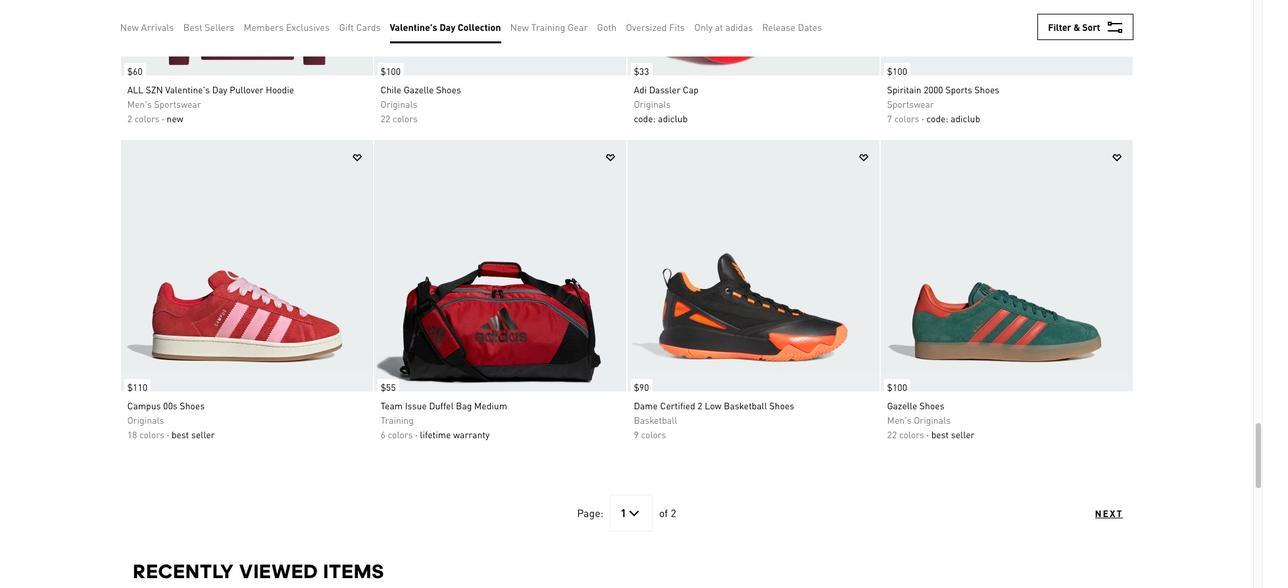 Task type: locate. For each thing, give the bounding box(es) containing it.
spiritain
[[887, 84, 921, 95]]

team
[[381, 400, 403, 412]]

0 horizontal spatial new
[[120, 21, 139, 33]]

basketball down dame
[[634, 414, 677, 426]]

members exclusives link
[[244, 20, 330, 34]]

$100 link up chile
[[374, 57, 404, 79]]

2000
[[924, 84, 943, 95]]

men's originals green gazelle shoes image
[[880, 140, 1132, 392]]

1 horizontal spatial code:
[[926, 112, 948, 124]]

gazelle
[[404, 84, 434, 95], [887, 400, 917, 412]]

men's
[[127, 98, 152, 110], [887, 414, 912, 426]]

colors inside team issue duffel bag medium training 6 colors · lifetime warranty
[[388, 429, 413, 441]]

release dates link
[[762, 20, 822, 34]]

shoes inside the dame certified 2 low basketball shoes basketball 9 colors
[[769, 400, 794, 412]]

best inside campus 00s shoes originals 18 colors · best seller
[[171, 429, 189, 441]]

adi
[[634, 84, 647, 95]]

22 inside gazelle shoes men's originals 22 colors · best seller
[[887, 429, 897, 441]]

sportswear up 'new'
[[154, 98, 201, 110]]

1 horizontal spatial men's
[[887, 414, 912, 426]]

shoes inside gazelle shoes men's originals 22 colors · best seller
[[919, 400, 944, 412]]

recently viewed items
[[133, 560, 385, 583]]

1 horizontal spatial day
[[440, 21, 455, 33]]

2 best from the left
[[931, 429, 949, 441]]

0 horizontal spatial seller
[[191, 429, 215, 441]]

day
[[440, 21, 455, 33], [212, 84, 227, 95]]

new arrivals
[[120, 21, 174, 33]]

colors
[[134, 112, 160, 124], [393, 112, 418, 124], [894, 112, 919, 124], [139, 429, 164, 441], [388, 429, 413, 441], [641, 429, 666, 441], [899, 429, 924, 441]]

2 new from the left
[[510, 21, 529, 33]]

0 horizontal spatial basketball
[[634, 414, 677, 426]]

sportswear down spiritain
[[887, 98, 934, 110]]

issue
[[405, 400, 427, 412]]

0 horizontal spatial sportswear
[[154, 98, 201, 110]]

1 seller from the left
[[191, 429, 215, 441]]

dropdown image
[[626, 506, 642, 522]]

day left 'pullover'
[[212, 84, 227, 95]]

7
[[887, 112, 892, 124]]

1 vertical spatial men's
[[887, 414, 912, 426]]

$100 link up gazelle shoes men's originals 22 colors · best seller
[[880, 373, 910, 395]]

list
[[120, 11, 831, 43]]

valentine's day collection link
[[390, 20, 501, 34]]

new right the collection
[[510, 21, 529, 33]]

originals red campus 00s shoes image
[[121, 140, 373, 392]]

1 vertical spatial valentine's
[[165, 84, 210, 95]]

dame certified 2 low basketball shoes basketball 9 colors
[[634, 400, 794, 441]]

1 horizontal spatial training
[[531, 21, 565, 33]]

0 horizontal spatial 2
[[127, 112, 132, 124]]

members
[[244, 21, 284, 33]]

2 right of
[[671, 507, 676, 520]]

1 code: from the left
[[634, 112, 656, 124]]

2 seller from the left
[[951, 429, 975, 441]]

oversized fits
[[626, 21, 685, 33]]

spiritain 2000 sports shoes sportswear 7 colors · code: adiclub
[[887, 84, 999, 124]]

best sellers link
[[183, 20, 234, 34]]

1 vertical spatial 22
[[887, 429, 897, 441]]

oversized fits link
[[626, 20, 685, 34]]

0 horizontal spatial training
[[381, 414, 414, 426]]

1 new from the left
[[120, 21, 139, 33]]

training inside team issue duffel bag medium training 6 colors · lifetime warranty
[[381, 414, 414, 426]]

originals for gazelle
[[381, 98, 417, 110]]

0 horizontal spatial gazelle
[[404, 84, 434, 95]]

1 horizontal spatial seller
[[951, 429, 975, 441]]

9
[[634, 429, 639, 441]]

0 horizontal spatial 22
[[381, 112, 390, 124]]

colors inside gazelle shoes men's originals 22 colors · best seller
[[899, 429, 924, 441]]

new
[[120, 21, 139, 33], [510, 21, 529, 33]]

dassler
[[649, 84, 681, 95]]

training red team issue duffel bag medium image
[[374, 140, 626, 392]]

code: down 2000 on the top right of page
[[926, 112, 948, 124]]

shoes inside chile gazelle shoes originals 22 colors
[[436, 84, 461, 95]]

None field
[[610, 495, 652, 532]]

valentine's
[[390, 21, 437, 33], [165, 84, 210, 95]]

seller
[[191, 429, 215, 441], [951, 429, 975, 441]]

day inside list
[[440, 21, 455, 33]]

2 code: from the left
[[926, 112, 948, 124]]

code: down adi
[[634, 112, 656, 124]]

warranty
[[453, 429, 490, 441]]

$100 link up spiritain
[[880, 57, 910, 79]]

$55 link
[[374, 373, 399, 395]]

best
[[183, 21, 202, 33]]

arrivals
[[141, 21, 174, 33]]

2 sportswear from the left
[[887, 98, 934, 110]]

adiclub inside spiritain 2000 sports shoes sportswear 7 colors · code: adiclub
[[951, 112, 980, 124]]

training inside list
[[531, 21, 565, 33]]

originals
[[381, 98, 417, 110], [634, 98, 671, 110], [127, 414, 164, 426], [914, 414, 951, 426]]

valentine's up 'new'
[[165, 84, 210, 95]]

$33
[[634, 65, 649, 77]]

1 horizontal spatial adiclub
[[951, 112, 980, 124]]

2 horizontal spatial 2
[[698, 400, 702, 412]]

sportswear
[[154, 98, 201, 110], [887, 98, 934, 110]]

originals inside chile gazelle shoes originals 22 colors
[[381, 98, 417, 110]]

1 vertical spatial 2
[[698, 400, 702, 412]]

basketball
[[724, 400, 767, 412], [634, 414, 677, 426]]

0 horizontal spatial adiclub
[[658, 112, 688, 124]]

shoes
[[436, 84, 461, 95], [974, 84, 999, 95], [180, 400, 205, 412], [769, 400, 794, 412], [919, 400, 944, 412]]

exclusives
[[286, 21, 330, 33]]

0 vertical spatial valentine's
[[390, 21, 437, 33]]

1 vertical spatial basketball
[[634, 414, 677, 426]]

0 horizontal spatial day
[[212, 84, 227, 95]]

training
[[531, 21, 565, 33], [381, 414, 414, 426]]

originals inside 'adi dassler cap originals code: adiclub'
[[634, 98, 671, 110]]

0 vertical spatial gazelle
[[404, 84, 434, 95]]

colors inside campus 00s shoes originals 18 colors · best seller
[[139, 429, 164, 441]]

of
[[659, 507, 668, 520]]

colors inside spiritain 2000 sports shoes sportswear 7 colors · code: adiclub
[[894, 112, 919, 124]]

2
[[127, 112, 132, 124], [698, 400, 702, 412], [671, 507, 676, 520]]

0 vertical spatial men's
[[127, 98, 152, 110]]

filter
[[1048, 21, 1071, 33]]

originals inside campus 00s shoes originals 18 colors · best seller
[[127, 414, 164, 426]]

seller inside gazelle shoes men's originals 22 colors · best seller
[[951, 429, 975, 441]]

$60 link
[[121, 57, 146, 79]]

gear
[[568, 21, 588, 33]]

$100 up chile
[[381, 65, 401, 77]]

day left the collection
[[440, 21, 455, 33]]

1 vertical spatial day
[[212, 84, 227, 95]]

$100
[[381, 65, 401, 77], [887, 65, 907, 77], [887, 382, 907, 393]]

22 for chile gazelle shoes originals 22 colors
[[381, 112, 390, 124]]

team issue duffel bag medium training 6 colors · lifetime warranty
[[381, 400, 507, 441]]

0 vertical spatial basketball
[[724, 400, 767, 412]]

members exclusives
[[244, 21, 330, 33]]

0 vertical spatial 22
[[381, 112, 390, 124]]

2 down all
[[127, 112, 132, 124]]

00s
[[163, 400, 177, 412]]

0 vertical spatial day
[[440, 21, 455, 33]]

basketball right low on the bottom
[[724, 400, 767, 412]]

2 left low on the bottom
[[698, 400, 702, 412]]

training down "team"
[[381, 414, 414, 426]]

seller inside campus 00s shoes originals 18 colors · best seller
[[191, 429, 215, 441]]

colors inside chile gazelle shoes originals 22 colors
[[393, 112, 418, 124]]

$100 link
[[374, 57, 404, 79], [880, 57, 910, 79], [880, 373, 910, 395]]

1 best from the left
[[171, 429, 189, 441]]

0 horizontal spatial code:
[[634, 112, 656, 124]]

new left arrivals
[[120, 21, 139, 33]]

0 vertical spatial 2
[[127, 112, 132, 124]]

$100 for chile gazelle shoes originals 22 colors
[[381, 65, 401, 77]]

1 horizontal spatial sportswear
[[887, 98, 934, 110]]

0 horizontal spatial best
[[171, 429, 189, 441]]

men's sportswear burgundy all szn valentine's day pullover hoodie image
[[121, 0, 373, 76]]

fits
[[669, 21, 685, 33]]

1 horizontal spatial valentine's
[[390, 21, 437, 33]]

·
[[162, 112, 164, 124], [922, 112, 924, 124], [167, 429, 169, 441], [415, 429, 418, 441], [926, 429, 929, 441]]

next
[[1095, 508, 1123, 520]]

adiclub
[[658, 112, 688, 124], [951, 112, 980, 124]]

training left gear
[[531, 21, 565, 33]]

22 inside chile gazelle shoes originals 22 colors
[[381, 112, 390, 124]]

0 vertical spatial training
[[531, 21, 565, 33]]

adiclub inside 'adi dassler cap originals code: adiclub'
[[658, 112, 688, 124]]

$100 link for chile
[[374, 57, 404, 79]]

1 sportswear from the left
[[154, 98, 201, 110]]

0 horizontal spatial valentine's
[[165, 84, 210, 95]]

18
[[127, 429, 137, 441]]

1 vertical spatial gazelle
[[887, 400, 917, 412]]

code: inside spiritain 2000 sports shoes sportswear 7 colors · code: adiclub
[[926, 112, 948, 124]]

shoes inside spiritain 2000 sports shoes sportswear 7 colors · code: adiclub
[[974, 84, 999, 95]]

· inside team issue duffel bag medium training 6 colors · lifetime warranty
[[415, 429, 418, 441]]

adiclub down dassler
[[658, 112, 688, 124]]

$100 up spiritain
[[887, 65, 907, 77]]

adiclub down 'sports'
[[951, 112, 980, 124]]

1 vertical spatial training
[[381, 414, 414, 426]]

list containing new arrivals
[[120, 11, 831, 43]]

collection
[[458, 21, 501, 33]]

valentine's right cards
[[390, 21, 437, 33]]

valentine's inside the all szn valentine's day pullover hoodie men's sportswear 2 colors · new
[[165, 84, 210, 95]]

1 horizontal spatial 2
[[671, 507, 676, 520]]

1 horizontal spatial best
[[931, 429, 949, 441]]

best for men's originals
[[931, 429, 949, 441]]

basketball black dame certified 2 low basketball shoes image
[[627, 140, 879, 392]]

1 horizontal spatial basketball
[[724, 400, 767, 412]]

code:
[[634, 112, 656, 124], [926, 112, 948, 124]]

1 horizontal spatial 22
[[887, 429, 897, 441]]

certified
[[660, 400, 695, 412]]

best inside gazelle shoes men's originals 22 colors · best seller
[[931, 429, 949, 441]]

colors inside the dame certified 2 low basketball shoes basketball 9 colors
[[641, 429, 666, 441]]

1 horizontal spatial new
[[510, 21, 529, 33]]

filter & sort button
[[1037, 14, 1133, 40]]

sportswear inside the all szn valentine's day pullover hoodie men's sportswear 2 colors · new
[[154, 98, 201, 110]]

only at adidas
[[694, 21, 753, 33]]

of 2
[[659, 507, 676, 520]]

$110
[[127, 382, 147, 393]]

campus
[[127, 400, 161, 412]]

0 horizontal spatial men's
[[127, 98, 152, 110]]

duffel
[[429, 400, 454, 412]]

1 horizontal spatial gazelle
[[887, 400, 917, 412]]

new arrivals link
[[120, 20, 174, 34]]

2 adiclub from the left
[[951, 112, 980, 124]]

1 adiclub from the left
[[658, 112, 688, 124]]

originals inside gazelle shoes men's originals 22 colors · best seller
[[914, 414, 951, 426]]

adidas
[[725, 21, 753, 33]]

22
[[381, 112, 390, 124], [887, 429, 897, 441]]

· inside campus 00s shoes originals 18 colors · best seller
[[167, 429, 169, 441]]

none field containing 1
[[610, 495, 652, 532]]



Task type: describe. For each thing, give the bounding box(es) containing it.
day inside the all szn valentine's day pullover hoodie men's sportswear 2 colors · new
[[212, 84, 227, 95]]

dame
[[634, 400, 658, 412]]

all szn valentine's day pullover hoodie men's sportswear 2 colors · new
[[127, 84, 294, 124]]

next link
[[1095, 507, 1123, 520]]

bag
[[456, 400, 472, 412]]

gift cards
[[339, 21, 381, 33]]

cap
[[683, 84, 699, 95]]

gazelle inside gazelle shoes men's originals 22 colors · best seller
[[887, 400, 917, 412]]

new training gear link
[[510, 20, 588, 34]]

2 vertical spatial 2
[[671, 507, 676, 520]]

cards
[[356, 21, 381, 33]]

new training gear
[[510, 21, 588, 33]]

release
[[762, 21, 795, 33]]

new for new training gear
[[510, 21, 529, 33]]

chile
[[381, 84, 401, 95]]

sportswear white spiritain 2000 sports shoes image
[[880, 0, 1132, 76]]

items
[[323, 560, 385, 583]]

new for new arrivals
[[120, 21, 139, 33]]

gift cards link
[[339, 20, 381, 34]]

$100 for spiritain 2000 sports shoes sportswear 7 colors · code: adiclub
[[887, 65, 907, 77]]

seller for campus 00s shoes originals 18 colors · best seller
[[191, 429, 215, 441]]

viewed
[[239, 560, 319, 583]]

hoodie
[[266, 84, 294, 95]]

· inside gazelle shoes men's originals 22 colors · best seller
[[926, 429, 929, 441]]

originals for dassler
[[634, 98, 671, 110]]

adi dassler cap originals code: adiclub
[[634, 84, 699, 124]]

lifetime
[[420, 429, 451, 441]]

only
[[694, 21, 713, 33]]

$100 link for spiritain
[[880, 57, 910, 79]]

pullover
[[230, 84, 263, 95]]

originals for 00s
[[127, 414, 164, 426]]

best sellers
[[183, 21, 234, 33]]

sort
[[1082, 21, 1100, 33]]

release dates
[[762, 21, 822, 33]]

goth link
[[597, 20, 617, 34]]

$110 link
[[121, 373, 151, 395]]

campus 00s shoes originals 18 colors · best seller
[[127, 400, 215, 441]]

low
[[705, 400, 721, 412]]

gift
[[339, 21, 354, 33]]

originals red chile gazelle shoes image
[[374, 0, 626, 76]]

oversized
[[626, 21, 667, 33]]

dates
[[798, 21, 822, 33]]

men's inside gazelle shoes men's originals 22 colors · best seller
[[887, 414, 912, 426]]

2 inside the dame certified 2 low basketball shoes basketball 9 colors
[[698, 400, 702, 412]]

men's inside the all szn valentine's day pullover hoodie men's sportswear 2 colors · new
[[127, 98, 152, 110]]

$90 link
[[627, 373, 652, 395]]

2 inside the all szn valentine's day pullover hoodie men's sportswear 2 colors · new
[[127, 112, 132, 124]]

6
[[381, 429, 385, 441]]

gazelle inside chile gazelle shoes originals 22 colors
[[404, 84, 434, 95]]

$60
[[127, 65, 143, 77]]

only at adidas link
[[694, 20, 753, 34]]

recently
[[133, 560, 234, 583]]

shoes inside campus 00s shoes originals 18 colors · best seller
[[180, 400, 205, 412]]

sports
[[945, 84, 972, 95]]

$90
[[634, 382, 649, 393]]

valentine's day collection
[[390, 21, 501, 33]]

$55
[[381, 382, 396, 393]]

· inside the all szn valentine's day pullover hoodie men's sportswear 2 colors · new
[[162, 112, 164, 124]]

best for originals
[[171, 429, 189, 441]]

· inside spiritain 2000 sports shoes sportswear 7 colors · code: adiclub
[[922, 112, 924, 124]]

new
[[167, 112, 183, 124]]

&
[[1074, 21, 1080, 33]]

colors inside the all szn valentine's day pullover hoodie men's sportswear 2 colors · new
[[134, 112, 160, 124]]

at
[[715, 21, 723, 33]]

page:
[[577, 507, 603, 520]]

originals red adi dassler cap image
[[627, 0, 879, 76]]

filter & sort
[[1048, 21, 1100, 33]]

medium
[[474, 400, 507, 412]]

all
[[127, 84, 143, 95]]

22 for gazelle shoes men's originals 22 colors · best seller
[[887, 429, 897, 441]]

sportswear inside spiritain 2000 sports shoes sportswear 7 colors · code: adiclub
[[887, 98, 934, 110]]

chile gazelle shoes originals 22 colors
[[381, 84, 461, 124]]

szn
[[146, 84, 163, 95]]

gazelle shoes men's originals 22 colors · best seller
[[887, 400, 975, 441]]

sellers
[[205, 21, 234, 33]]

originals for shoes
[[914, 414, 951, 426]]

seller for gazelle shoes men's originals 22 colors · best seller
[[951, 429, 975, 441]]

code: inside 'adi dassler cap originals code: adiclub'
[[634, 112, 656, 124]]

$33 link
[[627, 57, 652, 79]]

1
[[621, 507, 626, 520]]

goth
[[597, 21, 617, 33]]

$100 up gazelle shoes men's originals 22 colors · best seller
[[887, 382, 907, 393]]



Task type: vqa. For each thing, say whether or not it's contained in the screenshot.


